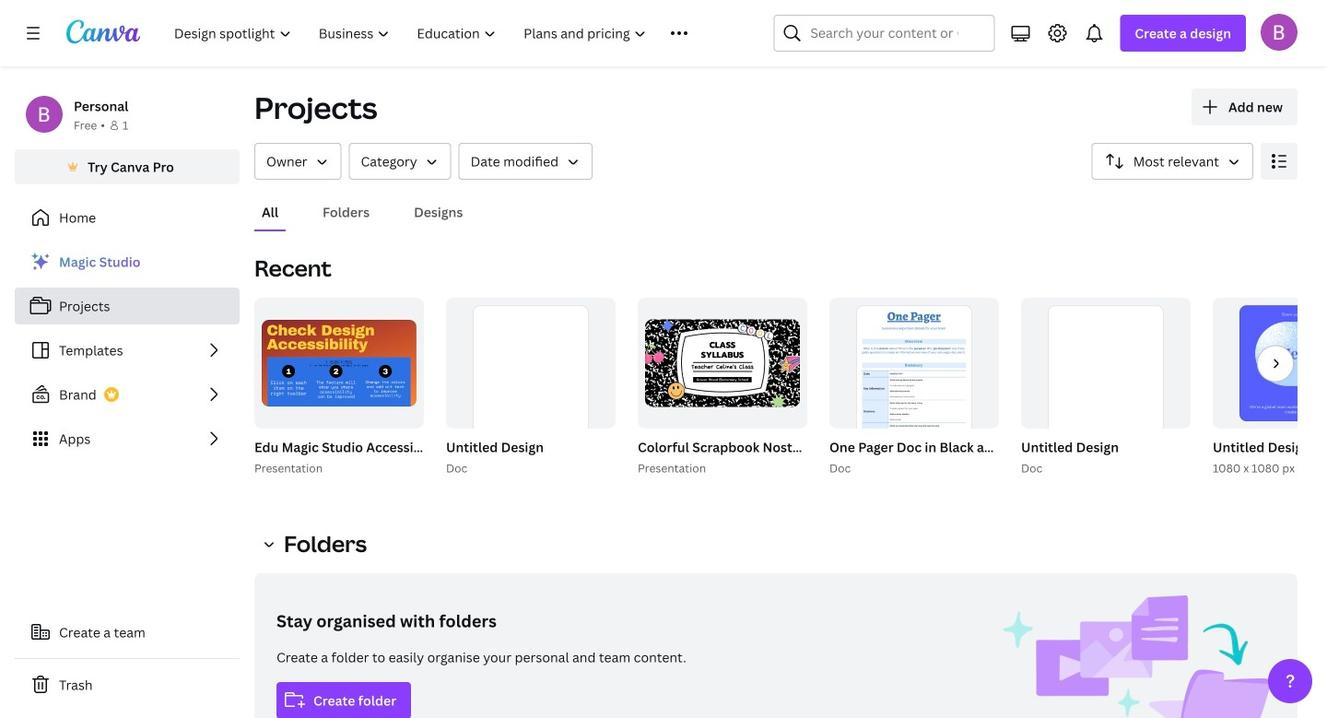 Task type: vqa. For each thing, say whether or not it's contained in the screenshot.
the rightmost design
no



Task type: describe. For each thing, give the bounding box(es) containing it.
9 group from the left
[[1018, 298, 1191, 478]]

7 group from the left
[[826, 298, 1302, 478]]

Category button
[[349, 143, 452, 180]]

3 group from the left
[[443, 298, 616, 478]]

Date modified button
[[459, 143, 593, 180]]

Search search field
[[811, 16, 959, 51]]

5 group from the left
[[634, 298, 1104, 478]]

8 group from the left
[[830, 298, 1000, 470]]

6 group from the left
[[638, 298, 808, 429]]

1 group from the left
[[251, 298, 599, 478]]

Owner button
[[255, 143, 342, 180]]

10 group from the left
[[1022, 298, 1191, 470]]

4 group from the left
[[446, 298, 616, 470]]



Task type: locate. For each thing, give the bounding box(es) containing it.
list
[[15, 243, 240, 457]]

2 group from the left
[[255, 298, 424, 429]]

11 group from the left
[[1210, 298, 1328, 478]]

Sort by button
[[1093, 143, 1254, 180]]

top level navigation element
[[162, 15, 730, 52], [162, 15, 730, 52]]

group
[[251, 298, 599, 478], [255, 298, 424, 429], [443, 298, 616, 478], [446, 298, 616, 470], [634, 298, 1104, 478], [638, 298, 808, 429], [826, 298, 1302, 478], [830, 298, 1000, 470], [1018, 298, 1191, 478], [1022, 298, 1191, 470], [1210, 298, 1328, 478], [1214, 298, 1328, 429]]

12 group from the left
[[1214, 298, 1328, 429]]

bob builder image
[[1262, 14, 1298, 50]]

None search field
[[774, 15, 995, 52]]



